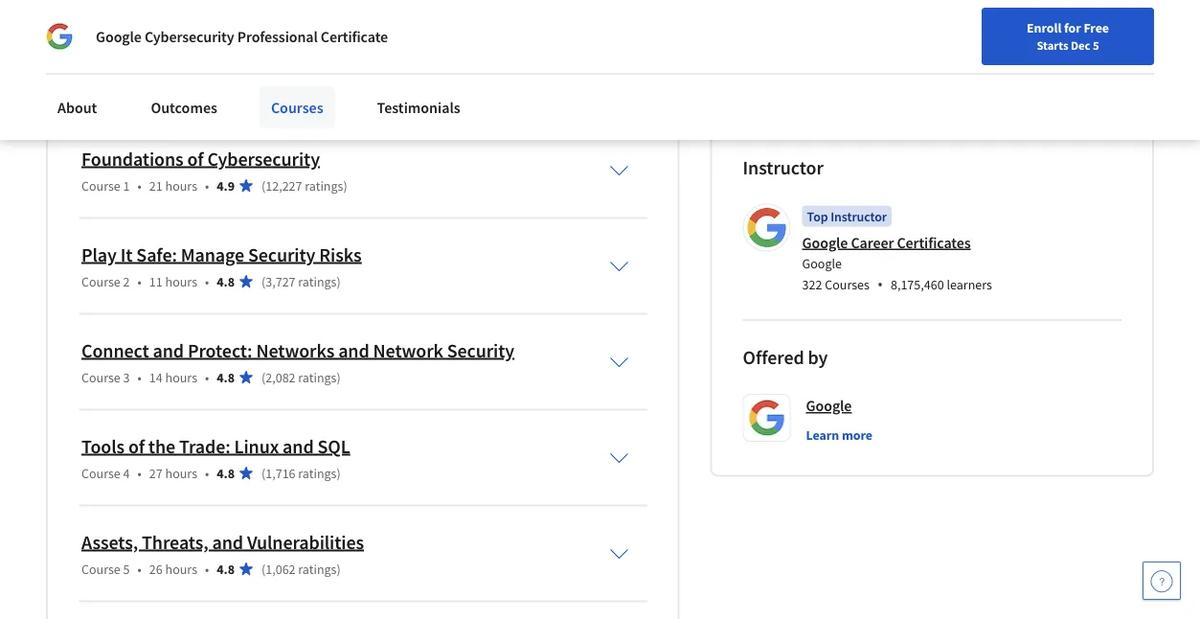 Task type: vqa. For each thing, say whether or not it's contained in the screenshot.
Prepare
yes



Task type: describe. For each thing, give the bounding box(es) containing it.
for for enroll
[[1065, 19, 1082, 36]]

assets,
[[81, 530, 138, 554]]

top
[[808, 207, 829, 225]]

1
[[123, 177, 130, 194]]

( for trade:
[[262, 464, 266, 482]]

) for network
[[337, 369, 341, 386]]

protect:
[[188, 338, 253, 362]]

course for play
[[81, 273, 121, 290]]

1 horizontal spatial by
[[809, 346, 829, 369]]

networks
[[256, 338, 335, 362]]

hours for the
[[165, 464, 197, 482]]

assets, threats, and vulnerabilities link
[[81, 530, 364, 554]]

network
[[373, 338, 444, 362]]

) down vulnerabilities
[[337, 560, 341, 577]]

google up learn
[[807, 396, 852, 415]]

3
[[123, 369, 130, 386]]

connect and protect: networks and network security
[[81, 338, 515, 362]]

certificate
[[321, 27, 388, 46]]

at
[[96, 43, 109, 62]]

and up ( 1,716 ratings )
[[283, 434, 314, 458]]

trade:
[[179, 434, 231, 458]]

career
[[852, 233, 895, 252]]

hours for safe:
[[165, 273, 197, 290]]

4.9
[[217, 177, 235, 194]]

foundations of cybersecurity link
[[81, 147, 320, 171]]

google down a
[[96, 27, 142, 46]]

designed
[[341, 20, 399, 39]]

google career certificates link
[[803, 233, 971, 252]]

ratings right the 12,227
[[305, 177, 344, 194]]

more inside prepare for a new career in the high-growth field of cybersecurity, no degree or experience required. get professional training designed and delivered by subject matter experts at google and have the opportunity to connect with top employers. read more
[[83, 70, 118, 89]]

ratings for security
[[298, 273, 337, 290]]

offered by
[[743, 346, 829, 369]]

• right 4
[[138, 464, 142, 482]]

google link
[[807, 394, 852, 417]]

( 1,716 ratings )
[[262, 464, 341, 482]]

learn more button
[[807, 425, 873, 444]]

top
[[428, 43, 450, 62]]

professional
[[237, 27, 318, 46]]

course for assets,
[[81, 560, 121, 577]]

27
[[149, 464, 163, 482]]

it
[[121, 242, 133, 266]]

0 vertical spatial security
[[248, 242, 316, 266]]

4.8 for manage
[[217, 273, 235, 290]]

1,716
[[266, 464, 296, 482]]

threats,
[[142, 530, 209, 554]]

in
[[205, 0, 217, 16]]

( 3,727 ratings )
[[262, 273, 341, 290]]

foundations
[[81, 147, 184, 171]]

of for cybersecurity
[[187, 147, 204, 171]]

hours for cybersecurity
[[165, 177, 197, 194]]

322
[[803, 276, 823, 293]]

learners
[[947, 276, 993, 293]]

prepare
[[46, 0, 96, 16]]

of inside prepare for a new career in the high-growth field of cybersecurity, no degree or experience required. get professional training designed and delivered by subject matter experts at google and have the opportunity to connect with top employers. read more
[[357, 0, 370, 16]]

career
[[161, 0, 202, 16]]

play it safe: manage security risks
[[81, 242, 362, 266]]

course 4 • 27 hours •
[[81, 464, 209, 482]]

top instructor google career certificates google 322 courses • 8,175,460 learners
[[803, 207, 993, 295]]

26
[[149, 560, 163, 577]]

assets, threats, and vulnerabilities
[[81, 530, 364, 554]]

course 3 • 14 hours •
[[81, 369, 209, 386]]

• inside top instructor google career certificates google 322 courses • 8,175,460 learners
[[878, 274, 884, 295]]

read more button
[[46, 69, 118, 90]]

by inside prepare for a new career in the high-growth field of cybersecurity, no degree or experience required. get professional training designed and delivered by subject matter experts at google and have the opportunity to connect with top employers. read more
[[493, 20, 508, 39]]

outcomes
[[151, 98, 217, 117]]

outcomes link
[[139, 86, 229, 128]]

manage
[[181, 242, 245, 266]]

delivered
[[430, 20, 490, 39]]

• down assets, threats, and vulnerabilities link
[[205, 560, 209, 577]]

courses link
[[260, 86, 335, 128]]

( for vulnerabilities
[[262, 560, 266, 577]]

• right 1
[[138, 177, 142, 194]]

growth
[[277, 0, 323, 16]]

required.
[[119, 20, 177, 39]]

( 12,227 ratings )
[[262, 177, 348, 194]]

5 inside enroll for free starts dec 5
[[1094, 37, 1100, 53]]

tools
[[81, 434, 125, 458]]

degree
[[485, 0, 530, 16]]

learn
[[807, 426, 840, 443]]

sql
[[318, 434, 350, 458]]

or
[[533, 0, 546, 16]]

3,727
[[266, 273, 296, 290]]

( 1,062 ratings )
[[262, 560, 341, 577]]

cybersecurity,
[[373, 0, 463, 16]]

0 horizontal spatial 5
[[123, 560, 130, 577]]

experience
[[46, 20, 116, 39]]

to
[[326, 43, 340, 62]]

4.8 for vulnerabilities
[[217, 560, 235, 577]]

vulnerabilities
[[247, 530, 364, 554]]

1,062
[[266, 560, 296, 577]]

subject
[[511, 20, 558, 39]]

prepare for a new career in the high-growth field of cybersecurity, no degree or experience required. get professional training designed and delivered by subject matter experts at google and have the opportunity to connect with top employers. read more
[[46, 0, 607, 89]]

certificates
[[898, 233, 971, 252]]

google cybersecurity professional certificate
[[96, 27, 388, 46]]

read
[[46, 70, 79, 89]]

show notifications image
[[993, 24, 1016, 47]]

opportunity
[[246, 43, 323, 62]]

experts
[[46, 43, 93, 62]]

have
[[188, 43, 219, 62]]

starts
[[1037, 37, 1069, 53]]

ratings down vulnerabilities
[[298, 560, 337, 577]]

of for the
[[128, 434, 145, 458]]

a
[[120, 0, 128, 16]]



Task type: locate. For each thing, give the bounding box(es) containing it.
1 horizontal spatial more
[[842, 426, 873, 443]]

foundations of cybersecurity
[[81, 147, 320, 171]]

risks
[[319, 242, 362, 266]]

1 horizontal spatial instructor
[[831, 207, 887, 225]]

0 horizontal spatial by
[[493, 20, 508, 39]]

( right 4.9
[[262, 177, 266, 194]]

tools of the trade: linux and sql link
[[81, 434, 350, 458]]

4 course from the top
[[81, 464, 121, 482]]

google career certificates image
[[746, 207, 788, 249]]

by right offered
[[809, 346, 829, 369]]

coursera image
[[15, 16, 137, 46]]

2,082
[[266, 369, 296, 386]]

google image
[[46, 23, 73, 50]]

courses inside courses link
[[271, 98, 324, 117]]

more right learn
[[842, 426, 873, 443]]

and left network
[[338, 338, 370, 362]]

employers.
[[453, 43, 525, 62]]

3 course from the top
[[81, 369, 121, 386]]

course left 1
[[81, 177, 121, 194]]

and
[[402, 20, 427, 39], [160, 43, 185, 62], [153, 338, 184, 362], [338, 338, 370, 362], [283, 434, 314, 458], [212, 530, 243, 554]]

for
[[99, 0, 117, 16], [1065, 19, 1082, 36]]

2 course from the top
[[81, 273, 121, 290]]

3 4.8 from the top
[[217, 464, 235, 482]]

more inside "button"
[[842, 426, 873, 443]]

by down the degree
[[493, 20, 508, 39]]

hours right 26
[[165, 560, 197, 577]]

connect and protect: networks and network security link
[[81, 338, 515, 362]]

google inside prepare for a new career in the high-growth field of cybersecurity, no degree or experience required. get professional training designed and delivered by subject matter experts at google and have the opportunity to connect with top employers. read more
[[112, 43, 157, 62]]

high-
[[244, 0, 277, 16]]

the up the 27
[[148, 434, 175, 458]]

menu item
[[850, 19, 973, 81]]

course
[[81, 177, 121, 194], [81, 273, 121, 290], [81, 369, 121, 386], [81, 464, 121, 482], [81, 560, 121, 577]]

1 vertical spatial 5
[[123, 560, 130, 577]]

5 right dec
[[1094, 37, 1100, 53]]

course down the assets, at bottom left
[[81, 560, 121, 577]]

course for tools
[[81, 464, 121, 482]]

4.8 for trade:
[[217, 464, 235, 482]]

0 vertical spatial the
[[220, 0, 241, 16]]

courses down opportunity
[[271, 98, 324, 117]]

the right in
[[220, 0, 241, 16]]

course 5 • 26 hours •
[[81, 560, 209, 577]]

course 1 • 21 hours •
[[81, 177, 209, 194]]

•
[[138, 177, 142, 194], [205, 177, 209, 194], [138, 273, 142, 290], [205, 273, 209, 290], [878, 274, 884, 295], [138, 369, 142, 386], [205, 369, 209, 386], [138, 464, 142, 482], [205, 464, 209, 482], [138, 560, 142, 577], [205, 560, 209, 577]]

testimonials
[[377, 98, 461, 117]]

course 2 • 11 hours •
[[81, 273, 209, 290]]

None search field
[[258, 12, 450, 50]]

with
[[397, 43, 425, 62]]

1 horizontal spatial security
[[447, 338, 515, 362]]

and right threats,
[[212, 530, 243, 554]]

(
[[262, 177, 266, 194], [262, 273, 266, 290], [262, 369, 266, 386], [262, 464, 266, 482], [262, 560, 266, 577]]

1 vertical spatial by
[[809, 346, 829, 369]]

1 horizontal spatial 5
[[1094, 37, 1100, 53]]

2 hours from the top
[[165, 273, 197, 290]]

instructor up career
[[831, 207, 887, 225]]

play it safe: manage security risks link
[[81, 242, 362, 266]]

the
[[220, 0, 241, 16], [222, 43, 243, 62], [148, 434, 175, 458]]

security
[[248, 242, 316, 266], [447, 338, 515, 362]]

for left a
[[99, 0, 117, 16]]

google down top at the top right of the page
[[803, 233, 849, 252]]

( for networks
[[262, 369, 266, 386]]

• left 26
[[138, 560, 142, 577]]

( down assets, threats, and vulnerabilities
[[262, 560, 266, 577]]

( down play it safe: manage security risks
[[262, 273, 266, 290]]

for inside enroll for free starts dec 5
[[1065, 19, 1082, 36]]

12,227
[[266, 177, 302, 194]]

)
[[344, 177, 348, 194], [337, 273, 341, 290], [337, 369, 341, 386], [337, 464, 341, 482], [337, 560, 341, 577]]

0 vertical spatial of
[[357, 0, 370, 16]]

5 left 26
[[123, 560, 130, 577]]

( down the linux
[[262, 464, 266, 482]]

cybersecurity
[[145, 27, 234, 46], [207, 147, 320, 171]]

0 horizontal spatial courses
[[271, 98, 324, 117]]

0 vertical spatial cybersecurity
[[145, 27, 234, 46]]

( 2,082 ratings )
[[262, 369, 341, 386]]

the down professional
[[222, 43, 243, 62]]

security right network
[[447, 338, 515, 362]]

more
[[83, 70, 118, 89], [842, 426, 873, 443]]

4.8 down play it safe: manage security risks link
[[217, 273, 235, 290]]

0 vertical spatial by
[[493, 20, 508, 39]]

0 vertical spatial 5
[[1094, 37, 1100, 53]]

hours
[[165, 177, 197, 194], [165, 273, 197, 290], [165, 369, 197, 386], [165, 464, 197, 482], [165, 560, 197, 577]]

ratings down risks
[[298, 273, 337, 290]]

field
[[326, 0, 354, 16]]

instructor up top at the top right of the page
[[743, 155, 824, 179]]

by
[[493, 20, 508, 39], [809, 346, 829, 369]]

( for manage
[[262, 273, 266, 290]]

2 vertical spatial of
[[128, 434, 145, 458]]

) down sql
[[337, 464, 341, 482]]

) down connect and protect: networks and network security
[[337, 369, 341, 386]]

ratings for linux
[[298, 464, 337, 482]]

ratings down connect and protect: networks and network security link
[[298, 369, 337, 386]]

2 4.8 from the top
[[217, 369, 235, 386]]

google up 322
[[803, 255, 842, 272]]

0 vertical spatial instructor
[[743, 155, 824, 179]]

4.8 down tools of the trade: linux and sql
[[217, 464, 235, 482]]

course left 4
[[81, 464, 121, 482]]

hours right the 11
[[165, 273, 197, 290]]

course left the 2
[[81, 273, 121, 290]]

hours right 14
[[165, 369, 197, 386]]

connect
[[343, 43, 394, 62]]

cybersecurity down career
[[145, 27, 234, 46]]

0 horizontal spatial security
[[248, 242, 316, 266]]

of up designed
[[357, 0, 370, 16]]

cybersecurity up the 12,227
[[207, 147, 320, 171]]

ratings for and
[[298, 369, 337, 386]]

4 hours from the top
[[165, 464, 197, 482]]

instructor inside top instructor google career certificates google 322 courses • 8,175,460 learners
[[831, 207, 887, 225]]

1 vertical spatial security
[[447, 338, 515, 362]]

11
[[149, 273, 163, 290]]

tools of the trade: linux and sql
[[81, 434, 350, 458]]

professional
[[206, 20, 285, 39]]

0 vertical spatial more
[[83, 70, 118, 89]]

about
[[58, 98, 97, 117]]

hours for and
[[165, 560, 197, 577]]

for up dec
[[1065, 19, 1082, 36]]

0 horizontal spatial more
[[83, 70, 118, 89]]

4.8 down assets, threats, and vulnerabilities link
[[217, 560, 235, 577]]

1 vertical spatial of
[[187, 147, 204, 171]]

courses
[[271, 98, 324, 117], [825, 276, 870, 293]]

1 ( from the top
[[262, 177, 266, 194]]

matter
[[561, 20, 604, 39]]

2
[[123, 273, 130, 290]]

0 vertical spatial courses
[[271, 98, 324, 117]]

ratings down sql
[[298, 464, 337, 482]]

4.8 for networks
[[217, 369, 235, 386]]

enroll for free starts dec 5
[[1027, 19, 1110, 53]]

1 course from the top
[[81, 177, 121, 194]]

course for connect
[[81, 369, 121, 386]]

• down manage at the top left of page
[[205, 273, 209, 290]]

enroll
[[1027, 19, 1062, 36]]

) down risks
[[337, 273, 341, 290]]

8,175,460
[[891, 276, 945, 293]]

5 course from the top
[[81, 560, 121, 577]]

more down at
[[83, 70, 118, 89]]

) right the 12,227
[[344, 177, 348, 194]]

4
[[123, 464, 130, 482]]

google down required.
[[112, 43, 157, 62]]

security up "3,727"
[[248, 242, 316, 266]]

training
[[288, 20, 338, 39]]

4 ( from the top
[[262, 464, 266, 482]]

dec
[[1072, 37, 1091, 53]]

) for risks
[[337, 273, 341, 290]]

4.8 down 'protect:' on the bottom left of the page
[[217, 369, 235, 386]]

1 vertical spatial courses
[[825, 276, 870, 293]]

and up 14
[[153, 338, 184, 362]]

1 vertical spatial more
[[842, 426, 873, 443]]

new
[[131, 0, 158, 16]]

1 horizontal spatial of
[[187, 147, 204, 171]]

2 horizontal spatial of
[[357, 0, 370, 16]]

4 4.8 from the top
[[217, 560, 235, 577]]

of up course 4 • 27 hours • at the bottom
[[128, 434, 145, 458]]

1 4.8 from the top
[[217, 273, 235, 290]]

help center image
[[1151, 569, 1174, 592]]

0 vertical spatial for
[[99, 0, 117, 16]]

of down outcomes "link"
[[187, 147, 204, 171]]

courses inside top instructor google career certificates google 322 courses • 8,175,460 learners
[[825, 276, 870, 293]]

for for prepare
[[99, 0, 117, 16]]

• right the 2
[[138, 273, 142, 290]]

1 vertical spatial instructor
[[831, 207, 887, 225]]

1 vertical spatial cybersecurity
[[207, 147, 320, 171]]

4.8
[[217, 273, 235, 290], [217, 369, 235, 386], [217, 464, 235, 482], [217, 560, 235, 577]]

• right "3"
[[138, 369, 142, 386]]

safe:
[[136, 242, 177, 266]]

and down get
[[160, 43, 185, 62]]

5 hours from the top
[[165, 560, 197, 577]]

offered
[[743, 346, 805, 369]]

• left 8,175,460 at the right of the page
[[878, 274, 884, 295]]

course left "3"
[[81, 369, 121, 386]]

for inside prepare for a new career in the high-growth field of cybersecurity, no degree or experience required. get professional training designed and delivered by subject matter experts at google and have the opportunity to connect with top employers. read more
[[99, 0, 117, 16]]

3 hours from the top
[[165, 369, 197, 386]]

2 vertical spatial the
[[148, 434, 175, 458]]

testimonials link
[[366, 86, 472, 128]]

0 horizontal spatial of
[[128, 434, 145, 458]]

1 hours from the top
[[165, 177, 197, 194]]

hours right 21
[[165, 177, 197, 194]]

hours right the 27
[[165, 464, 197, 482]]

google
[[96, 27, 142, 46], [112, 43, 157, 62], [803, 233, 849, 252], [803, 255, 842, 272], [807, 396, 852, 415]]

( down networks at the bottom left of page
[[262, 369, 266, 386]]

hours for protect:
[[165, 369, 197, 386]]

course for foundations
[[81, 177, 121, 194]]

0 horizontal spatial for
[[99, 0, 117, 16]]

1 horizontal spatial courses
[[825, 276, 870, 293]]

courses right 322
[[825, 276, 870, 293]]

3 ( from the top
[[262, 369, 266, 386]]

about link
[[46, 86, 109, 128]]

of
[[357, 0, 370, 16], [187, 147, 204, 171], [128, 434, 145, 458]]

1 horizontal spatial for
[[1065, 19, 1082, 36]]

5 ( from the top
[[262, 560, 266, 577]]

and down cybersecurity,
[[402, 20, 427, 39]]

connect
[[81, 338, 149, 362]]

no
[[466, 0, 482, 16]]

linux
[[234, 434, 279, 458]]

1 vertical spatial for
[[1065, 19, 1082, 36]]

instructor
[[743, 155, 824, 179], [831, 207, 887, 225]]

• left 4.9
[[205, 177, 209, 194]]

2 ( from the top
[[262, 273, 266, 290]]

0 horizontal spatial instructor
[[743, 155, 824, 179]]

) for and
[[337, 464, 341, 482]]

21
[[149, 177, 163, 194]]

• down 'protect:' on the bottom left of the page
[[205, 369, 209, 386]]

1 vertical spatial the
[[222, 43, 243, 62]]

• down trade:
[[205, 464, 209, 482]]



